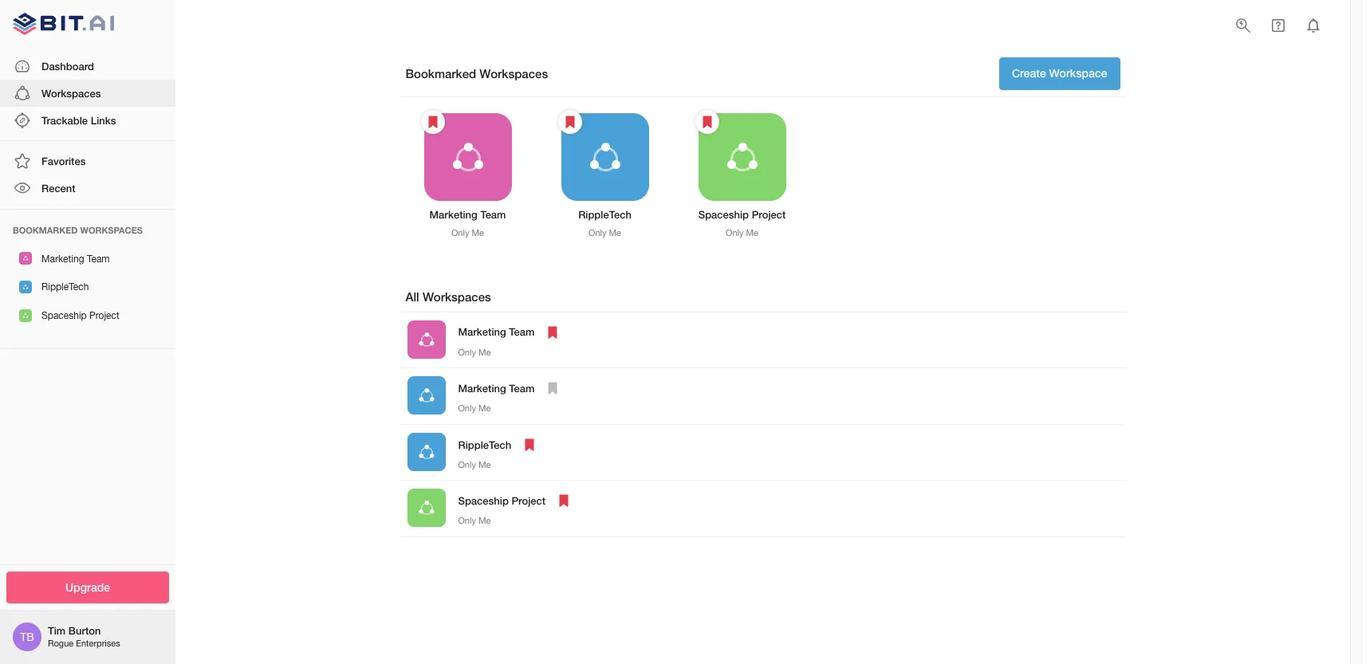 Task type: describe. For each thing, give the bounding box(es) containing it.
spaceship inside spaceship project button
[[41, 310, 87, 321]]

bookmarked workspaces
[[406, 66, 548, 80]]

all workspaces
[[406, 289, 491, 303]]

bookmarked workspaces
[[13, 225, 143, 235]]

trackable links
[[41, 114, 116, 127]]

links
[[91, 114, 116, 127]]

only inside marketing team only me
[[451, 228, 469, 238]]

upgrade
[[65, 580, 110, 594]]

tim
[[48, 625, 66, 637]]

workspaces
[[80, 225, 143, 235]]

rippletech only me
[[578, 208, 631, 238]]

recent
[[41, 182, 75, 195]]

1 horizontal spatial project
[[512, 495, 546, 507]]

marketing team only me
[[429, 208, 506, 238]]

workspaces for all workspaces
[[423, 289, 491, 303]]

dashboard
[[41, 59, 94, 72]]

enterprises
[[76, 639, 120, 649]]

2 only me from the top
[[458, 404, 491, 413]]

me inside rippletech only me
[[609, 228, 621, 238]]

workspaces for bookmarked workspaces
[[480, 66, 548, 80]]

create workspace
[[1012, 66, 1107, 80]]

1 horizontal spatial rippletech
[[458, 438, 511, 451]]

rogue
[[48, 639, 74, 649]]

only inside spaceship project only me
[[726, 228, 744, 238]]

2 horizontal spatial rippletech
[[578, 208, 631, 220]]

spaceship project button
[[0, 301, 175, 330]]

tim burton rogue enterprises
[[48, 625, 120, 649]]

bookmark image
[[543, 379, 562, 398]]

dashboard button
[[0, 52, 175, 80]]

team inside button
[[87, 253, 110, 264]]

marketing team button
[[0, 244, 175, 273]]



Task type: locate. For each thing, give the bounding box(es) containing it.
me inside marketing team only me
[[472, 228, 484, 238]]

2 vertical spatial marketing team
[[458, 382, 535, 395]]

2 vertical spatial project
[[512, 495, 546, 507]]

workspaces inside workspaces button
[[41, 87, 101, 100]]

spaceship project
[[41, 310, 119, 321], [458, 495, 546, 507]]

marketing team
[[41, 253, 110, 264], [458, 326, 535, 338], [458, 382, 535, 395]]

workspaces right the all in the top left of the page
[[423, 289, 491, 303]]

1 horizontal spatial spaceship
[[458, 495, 509, 507]]

0 horizontal spatial remove bookmark image
[[543, 323, 562, 342]]

1 vertical spatial rippletech
[[41, 282, 89, 293]]

team inside marketing team only me
[[480, 208, 506, 220]]

upgrade button
[[6, 571, 169, 604]]

favorites
[[41, 155, 86, 168]]

1 horizontal spatial remove bookmark image
[[697, 112, 717, 131]]

0 vertical spatial spaceship project
[[41, 310, 119, 321]]

0 horizontal spatial rippletech
[[41, 282, 89, 293]]

create
[[1012, 66, 1046, 80]]

burton
[[68, 625, 101, 637]]

0 vertical spatial marketing team
[[41, 253, 110, 264]]

project inside spaceship project only me
[[752, 208, 786, 220]]

1 vertical spatial spaceship project
[[458, 495, 546, 507]]

remove bookmark image
[[697, 112, 717, 131], [543, 323, 562, 342]]

3 only me from the top
[[458, 460, 491, 469]]

1 vertical spatial project
[[89, 310, 119, 321]]

favorites button
[[0, 148, 175, 175]]

workspaces right "bookmarked"
[[480, 66, 548, 80]]

bookmarked
[[406, 66, 476, 80]]

workspaces down dashboard
[[41, 87, 101, 100]]

2 vertical spatial rippletech
[[458, 438, 511, 451]]

4 only me from the top
[[458, 516, 491, 526]]

0 horizontal spatial project
[[89, 310, 119, 321]]

1 vertical spatial marketing team
[[458, 326, 535, 338]]

recent button
[[0, 175, 175, 202]]

1 vertical spatial remove bookmark image
[[543, 323, 562, 342]]

0 vertical spatial project
[[752, 208, 786, 220]]

1 only me from the top
[[458, 347, 491, 357]]

1 vertical spatial workspaces
[[41, 87, 101, 100]]

marketing team down all workspaces
[[458, 326, 535, 338]]

0 vertical spatial rippletech
[[578, 208, 631, 220]]

spaceship project only me
[[698, 208, 786, 238]]

2 horizontal spatial project
[[752, 208, 786, 220]]

workspaces button
[[0, 80, 175, 107]]

2 vertical spatial spaceship
[[458, 495, 509, 507]]

2 horizontal spatial spaceship
[[698, 208, 749, 220]]

project
[[752, 208, 786, 220], [89, 310, 119, 321], [512, 495, 546, 507]]

workspaces
[[480, 66, 548, 80], [41, 87, 101, 100], [423, 289, 491, 303]]

marketing team for the left remove bookmark image
[[458, 326, 535, 338]]

marketing team for bookmark image
[[458, 382, 535, 395]]

rippletech
[[578, 208, 631, 220], [41, 282, 89, 293], [458, 438, 511, 451]]

only me
[[458, 347, 491, 357], [458, 404, 491, 413], [458, 460, 491, 469], [458, 516, 491, 526]]

0 horizontal spatial spaceship project
[[41, 310, 119, 321]]

all
[[406, 289, 419, 303]]

trackable links button
[[0, 107, 175, 134]]

2 vertical spatial workspaces
[[423, 289, 491, 303]]

1 vertical spatial spaceship
[[41, 310, 87, 321]]

1 horizontal spatial spaceship project
[[458, 495, 546, 507]]

rippletech button
[[0, 273, 175, 301]]

marketing
[[429, 208, 477, 220], [41, 253, 84, 264], [458, 326, 506, 338], [458, 382, 506, 395]]

team
[[480, 208, 506, 220], [87, 253, 110, 264], [509, 326, 535, 338], [509, 382, 535, 395]]

marketing team down bookmarked workspaces
[[41, 253, 110, 264]]

marketing team left bookmark image
[[458, 382, 535, 395]]

0 vertical spatial remove bookmark image
[[697, 112, 717, 131]]

only inside rippletech only me
[[589, 228, 606, 238]]

bookmarked
[[13, 225, 78, 235]]

spaceship
[[698, 208, 749, 220], [41, 310, 87, 321], [458, 495, 509, 507]]

marketing inside marketing team only me
[[429, 208, 477, 220]]

workspace
[[1049, 66, 1107, 80]]

me inside spaceship project only me
[[746, 228, 758, 238]]

spaceship project inside button
[[41, 310, 119, 321]]

me
[[472, 228, 484, 238], [609, 228, 621, 238], [746, 228, 758, 238], [478, 347, 491, 357], [478, 404, 491, 413], [478, 460, 491, 469], [478, 516, 491, 526]]

remove bookmark image
[[423, 112, 442, 131], [560, 112, 579, 131], [520, 435, 539, 454], [554, 491, 573, 511]]

only
[[451, 228, 469, 238], [589, 228, 606, 238], [726, 228, 744, 238], [458, 347, 476, 357], [458, 404, 476, 413], [458, 460, 476, 469], [458, 516, 476, 526]]

0 vertical spatial spaceship
[[698, 208, 749, 220]]

0 vertical spatial workspaces
[[480, 66, 548, 80]]

tb
[[20, 631, 34, 644]]

rippletech inside button
[[41, 282, 89, 293]]

project inside button
[[89, 310, 119, 321]]

0 horizontal spatial spaceship
[[41, 310, 87, 321]]

marketing inside button
[[41, 253, 84, 264]]

marketing team inside button
[[41, 253, 110, 264]]

spaceship inside spaceship project only me
[[698, 208, 749, 220]]

trackable
[[41, 114, 88, 127]]



